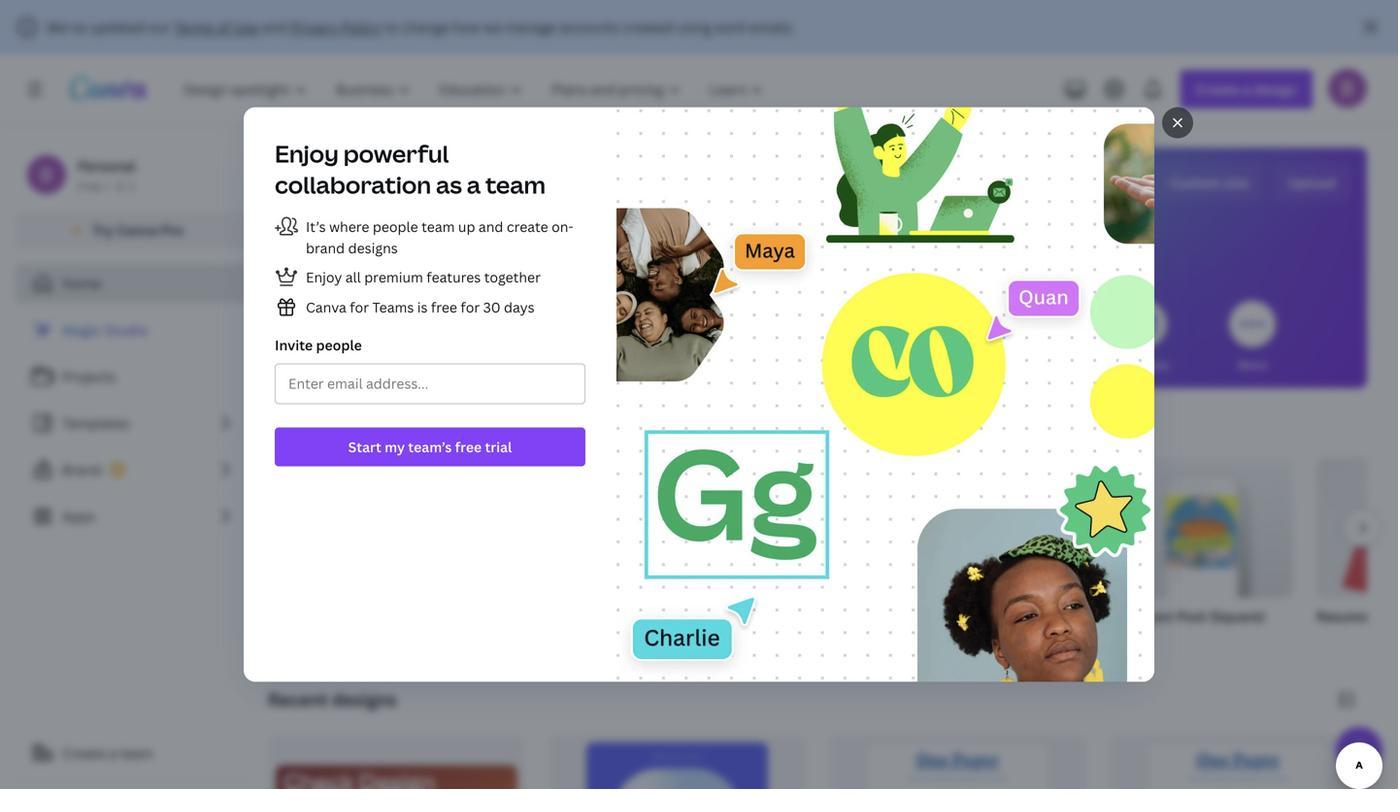 Task type: locate. For each thing, give the bounding box(es) containing it.
enjoy
[[275, 138, 339, 169], [306, 268, 342, 286]]

0 horizontal spatial list
[[16, 311, 252, 536]]

it's where people team up and create on- brand designs
[[306, 218, 574, 257]]

for you
[[361, 357, 404, 373]]

you right for
[[383, 357, 404, 373]]

try canva pro button
[[16, 212, 252, 249]]

want
[[358, 419, 399, 443]]

docs button
[[468, 287, 515, 388]]

magic studio
[[62, 321, 148, 339]]

team inside 'button'
[[120, 744, 153, 763]]

to
[[385, 18, 399, 36], [403, 419, 422, 443]]

magic
[[62, 321, 101, 339]]

free left trial
[[455, 438, 482, 456]]

try
[[92, 221, 113, 239]]

people right the where
[[373, 218, 418, 236]]

you right will
[[751, 170, 809, 212]]

presentations
[[670, 357, 748, 373]]

we've
[[47, 18, 86, 36]]

our
[[148, 18, 171, 36]]

enjoy inside list
[[306, 268, 342, 286]]

team inside it's where people team up and create on- brand designs
[[422, 218, 455, 236]]

people up for
[[316, 336, 362, 354]]

designs right recent
[[332, 688, 397, 712]]

1
[[129, 178, 135, 194]]

0 horizontal spatial team
[[120, 744, 153, 763]]

print
[[994, 357, 1022, 373]]

0 vertical spatial team
[[485, 169, 546, 201]]

enjoy up the it's in the top left of the page
[[275, 138, 339, 169]]

enjoy all premium features together
[[306, 268, 541, 286]]

2 vertical spatial team
[[120, 744, 153, 763]]

to right policy
[[385, 18, 399, 36]]

websites
[[1118, 357, 1170, 373]]

canva for teams is free for 30 days
[[306, 298, 535, 317]]

resume
[[1317, 607, 1369, 626]]

1 vertical spatial you
[[383, 357, 404, 373]]

recent
[[268, 688, 328, 712]]

videos
[[907, 357, 946, 373]]

enjoy inside enjoy powerful collaboration as a team
[[275, 138, 339, 169]]

for you button
[[359, 287, 406, 388]]

privacy policy link
[[290, 18, 381, 36]]

print products
[[994, 357, 1076, 373]]

canva up invite people
[[306, 298, 347, 317]]

studio
[[105, 321, 148, 339]]

print products button
[[994, 287, 1076, 388]]

poster (18 × 24 in portrait)
[[897, 607, 1067, 626]]

0 horizontal spatial you
[[383, 357, 404, 373]]

a right create
[[109, 744, 117, 763]]

designs down the where
[[348, 239, 398, 257]]

a
[[467, 169, 481, 201], [109, 744, 117, 763]]

a inside enjoy powerful collaboration as a team
[[467, 169, 481, 201]]

1 horizontal spatial list
[[275, 215, 586, 319]]

you
[[268, 419, 300, 443]]

whiteboard group
[[478, 458, 664, 651]]

teams
[[372, 298, 414, 317]]

for left the '30'
[[461, 298, 480, 317]]

for down all
[[350, 298, 369, 317]]

a inside 'button'
[[109, 744, 117, 763]]

terms
[[174, 18, 214, 36]]

free inside button
[[455, 438, 482, 456]]

you
[[751, 170, 809, 212], [383, 357, 404, 373]]

people
[[373, 218, 418, 236], [316, 336, 362, 354]]

apps
[[62, 507, 96, 526]]

1 vertical spatial free
[[455, 438, 482, 456]]

0 vertical spatial people
[[373, 218, 418, 236]]

0 horizontal spatial a
[[109, 744, 117, 763]]

products
[[1025, 357, 1076, 373]]

0 vertical spatial canva
[[117, 221, 158, 239]]

0 horizontal spatial for
[[350, 298, 369, 317]]

1 for from the left
[[350, 298, 369, 317]]

list
[[275, 215, 586, 319], [16, 311, 252, 536]]

you might want to try...
[[268, 419, 464, 443]]

0 vertical spatial enjoy
[[275, 138, 339, 169]]

videos button
[[903, 287, 950, 388]]

1 vertical spatial team
[[422, 218, 455, 236]]

more button
[[1229, 287, 1276, 388]]

and right use
[[262, 18, 287, 36]]

list containing magic studio
[[16, 311, 252, 536]]

free
[[431, 298, 457, 317], [455, 438, 482, 456]]

a right the as
[[467, 169, 481, 201]]

brand
[[62, 461, 102, 479]]

team left up
[[422, 218, 455, 236]]

free •
[[78, 178, 111, 194]]

and right up
[[479, 218, 503, 236]]

instagram post (square) group
[[1107, 458, 1293, 651]]

1 horizontal spatial people
[[373, 218, 418, 236]]

create a team button
[[16, 734, 252, 773]]

today?
[[921, 170, 1030, 212]]

create
[[507, 218, 548, 236]]

collaboration
[[275, 169, 431, 201]]

what
[[606, 170, 688, 212]]

2 for from the left
[[461, 298, 480, 317]]

portrait)
[[1011, 607, 1067, 626]]

start
[[348, 438, 381, 456]]

0 vertical spatial to
[[385, 18, 399, 36]]

0 horizontal spatial and
[[262, 18, 287, 36]]

whiteboards button
[[564, 287, 636, 388]]

team
[[485, 169, 546, 201], [422, 218, 455, 236], [120, 744, 153, 763]]

in
[[996, 607, 1008, 626]]

enjoy for enjoy all premium features together
[[306, 268, 342, 286]]

2 horizontal spatial team
[[485, 169, 546, 201]]

you inside "button"
[[383, 357, 404, 373]]

1 vertical spatial and
[[479, 218, 503, 236]]

1 horizontal spatial a
[[467, 169, 481, 201]]

magic studio link
[[16, 311, 252, 350]]

1 horizontal spatial for
[[461, 298, 480, 317]]

1 horizontal spatial to
[[403, 419, 422, 443]]

1 vertical spatial canva
[[306, 298, 347, 317]]

create
[[62, 744, 106, 763]]

1 vertical spatial a
[[109, 744, 117, 763]]

0 vertical spatial you
[[751, 170, 809, 212]]

projects link
[[16, 357, 252, 396]]

home
[[62, 274, 101, 293]]

team up "create"
[[485, 169, 546, 201]]

brand
[[306, 239, 345, 257]]

my
[[385, 438, 405, 456]]

None search field
[[526, 235, 1109, 274]]

projects
[[62, 368, 116, 386]]

1 vertical spatial to
[[403, 419, 422, 443]]

team inside enjoy powerful collaboration as a team
[[485, 169, 546, 201]]

1 vertical spatial people
[[316, 336, 362, 354]]

0 vertical spatial and
[[262, 18, 287, 36]]

enjoy down brand
[[306, 268, 342, 286]]

social media
[[782, 357, 854, 373]]

as
[[436, 169, 462, 201]]

templates
[[62, 414, 130, 433]]

1 horizontal spatial team
[[422, 218, 455, 236]]

up
[[458, 218, 475, 236]]

docs
[[477, 357, 506, 373]]

to left try...
[[403, 419, 422, 443]]

team's
[[408, 438, 452, 456]]

canva right 'try'
[[117, 221, 158, 239]]

1 horizontal spatial and
[[479, 218, 503, 236]]

1 horizontal spatial canva
[[306, 298, 347, 317]]

0 horizontal spatial canva
[[117, 221, 158, 239]]

0 vertical spatial designs
[[348, 239, 398, 257]]

it's
[[306, 218, 326, 236]]

1 vertical spatial enjoy
[[306, 268, 342, 286]]

0 horizontal spatial people
[[316, 336, 362, 354]]

presentations button
[[670, 287, 748, 388]]

free right is
[[431, 298, 457, 317]]

presentation (16:9)
[[688, 607, 813, 626]]

team right create
[[120, 744, 153, 763]]

1 horizontal spatial you
[[751, 170, 809, 212]]

updated
[[90, 18, 145, 36]]

social media button
[[782, 287, 854, 388]]

0 vertical spatial a
[[467, 169, 481, 201]]



Task type: vqa. For each thing, say whether or not it's contained in the screenshot.
Back to School
no



Task type: describe. For each thing, give the bounding box(es) containing it.
canva inside button
[[117, 221, 158, 239]]

top level navigation element
[[171, 70, 780, 109]]

work
[[715, 18, 746, 36]]

websites button
[[1118, 287, 1170, 388]]

0 horizontal spatial to
[[385, 18, 399, 36]]

premium
[[364, 268, 423, 286]]

Email to invite text field
[[288, 366, 572, 403]]

of
[[217, 18, 231, 36]]

invite people
[[275, 336, 362, 354]]

list containing it's where people team up and create on- brand designs
[[275, 215, 586, 319]]

personal
[[78, 157, 135, 175]]

enjoy for enjoy powerful collaboration as a team
[[275, 138, 339, 169]]

terms of use link
[[174, 18, 259, 36]]

free
[[78, 178, 102, 194]]

on-
[[552, 218, 574, 236]]

for
[[361, 357, 380, 373]]

policy
[[342, 18, 381, 36]]

using
[[677, 18, 711, 36]]

resume group
[[1317, 458, 1398, 651]]

what will you design today?
[[606, 170, 1030, 212]]

people inside it's where people team up and create on- brand designs
[[373, 218, 418, 236]]

we
[[483, 18, 502, 36]]

we've updated our terms of use and privacy policy to change how we manage accounts created using work emails.
[[47, 18, 795, 36]]

emails.
[[750, 18, 795, 36]]

accounts
[[560, 18, 620, 36]]

trial
[[485, 438, 512, 456]]

where
[[329, 218, 369, 236]]

days
[[504, 298, 535, 317]]

instagram post (square)
[[1107, 607, 1265, 626]]

manage
[[505, 18, 556, 36]]

(18
[[943, 607, 964, 626]]

apps link
[[16, 497, 252, 536]]

change
[[402, 18, 449, 36]]

poster
[[897, 607, 940, 626]]

invite
[[275, 336, 313, 354]]

presentation
[[688, 607, 773, 626]]

canva inside list
[[306, 298, 347, 317]]

instagram
[[1107, 607, 1173, 626]]

pro
[[161, 221, 183, 239]]

powerful
[[343, 138, 449, 169]]

create a team
[[62, 744, 153, 763]]

post
[[1177, 607, 1206, 626]]

use
[[234, 18, 259, 36]]

design
[[815, 170, 914, 212]]

privacy
[[290, 18, 338, 36]]

start my team's free trial
[[348, 438, 512, 456]]

together
[[484, 268, 541, 286]]

media
[[819, 357, 854, 373]]

all
[[345, 268, 361, 286]]

and inside it's where people team up and create on- brand designs
[[479, 218, 503, 236]]

start my team's free trial button
[[275, 428, 586, 467]]

how
[[453, 18, 480, 36]]

try canva pro
[[92, 221, 183, 239]]

24
[[977, 607, 993, 626]]

will
[[694, 170, 744, 212]]

•
[[106, 178, 111, 194]]

30
[[483, 298, 501, 317]]

presentation (16:9) group
[[688, 458, 874, 651]]

poster (18 × 24 in portrait) group
[[897, 458, 1084, 651]]

features
[[427, 268, 481, 286]]

1 vertical spatial designs
[[332, 688, 397, 712]]

0 vertical spatial free
[[431, 298, 457, 317]]

recent designs
[[268, 688, 397, 712]]

×
[[967, 607, 974, 626]]

(16:9)
[[776, 607, 813, 626]]

social
[[782, 357, 816, 373]]

enjoy powerful collaboration as a team
[[275, 138, 546, 201]]

designs inside it's where people team up and create on- brand designs
[[348, 239, 398, 257]]

templates link
[[16, 404, 252, 443]]

created
[[623, 18, 673, 36]]



